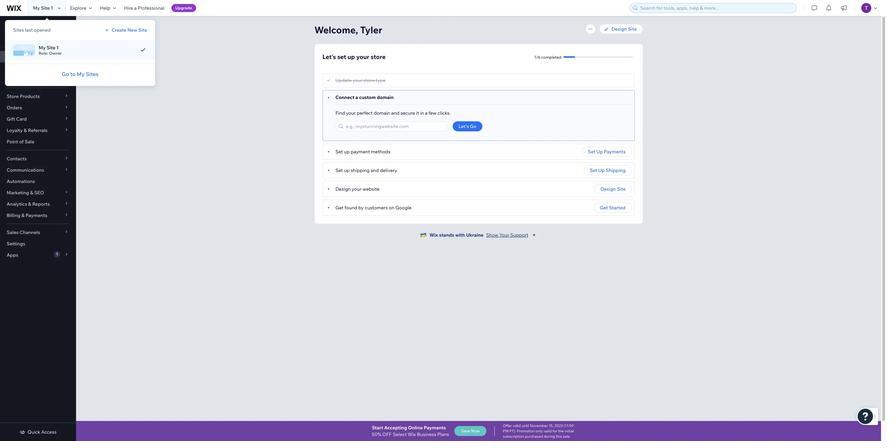Task type: locate. For each thing, give the bounding box(es) containing it.
setup
[[7, 54, 20, 60]]

1 vertical spatial let's
[[322, 53, 336, 61]]

my site 1 role: owner
[[39, 45, 62, 56]]

& right loyalty
[[24, 127, 27, 133]]

1 vertical spatial payments
[[26, 212, 47, 219]]

0 vertical spatial store
[[44, 22, 56, 28]]

update your store type
[[335, 77, 386, 83]]

my
[[33, 5, 40, 11], [39, 45, 46, 51], [77, 71, 85, 77]]

1 for my site 1
[[51, 5, 53, 11]]

0 vertical spatial a
[[134, 5, 137, 11]]

go to my sites
[[62, 71, 98, 77]]

0 vertical spatial 1/6
[[7, 36, 13, 41]]

0 vertical spatial up
[[596, 149, 603, 155]]

&
[[24, 127, 27, 133], [30, 190, 33, 196], [28, 201, 31, 207], [21, 212, 25, 219]]

quick
[[27, 429, 40, 435]]

design site
[[611, 26, 637, 32], [600, 186, 626, 192]]

business
[[417, 432, 436, 438]]

2 vertical spatial 1
[[56, 252, 58, 257]]

0 horizontal spatial a
[[134, 5, 137, 11]]

0 vertical spatial sites
[[13, 27, 24, 33]]

my up sites last opened
[[33, 5, 40, 11]]

1 right role:
[[56, 45, 59, 51]]

1 vertical spatial domain
[[374, 110, 390, 116]]

initial
[[565, 429, 574, 434]]

up left shipping
[[344, 167, 350, 173]]

Search for tools, apps, help & more... field
[[638, 3, 794, 13]]

your right last
[[33, 22, 43, 28]]

domain right perfect in the top left of the page
[[374, 110, 390, 116]]

& left seo
[[30, 190, 33, 196]]

get for get started
[[600, 205, 608, 211]]

offer valid until november 15, 2023 (11:59 pm pt). promotion only valid for the initial subscription purchased during this sale.
[[503, 424, 574, 439]]

help button
[[96, 0, 120, 16]]

0 vertical spatial completed
[[14, 36, 34, 41]]

0 vertical spatial let's
[[7, 22, 17, 28]]

analytics & reports
[[7, 201, 50, 207]]

last
[[25, 27, 33, 33]]

sites
[[13, 27, 24, 33], [86, 71, 98, 77]]

0 horizontal spatial get
[[335, 205, 343, 211]]

1 vertical spatial valid
[[544, 429, 552, 434]]

pm
[[503, 429, 509, 434]]

show
[[486, 232, 498, 238]]

a right hire
[[134, 5, 137, 11]]

set up shipping button
[[584, 165, 632, 175]]

15,
[[549, 424, 554, 428]]

up up "set up shipping" button
[[596, 149, 603, 155]]

wix inside start accepting online payments 50% off select wix business plans
[[408, 432, 416, 438]]

wix left stands at the bottom of page
[[429, 232, 438, 238]]

and
[[391, 110, 399, 116], [371, 167, 379, 173]]

design inside design site link
[[611, 26, 627, 32]]

promotion
[[517, 429, 535, 434]]

0 vertical spatial set
[[18, 22, 25, 28]]

1 horizontal spatial 1/6
[[534, 55, 540, 60]]

during
[[544, 434, 555, 439]]

completed
[[14, 36, 34, 41], [541, 55, 561, 60]]

0 horizontal spatial 1/6
[[7, 36, 13, 41]]

set for set up shipping
[[590, 167, 597, 173]]

1 horizontal spatial valid
[[544, 429, 552, 434]]

0 horizontal spatial set
[[18, 22, 25, 28]]

start
[[372, 425, 383, 431]]

1/6 inside sidebar element
[[7, 36, 13, 41]]

up left shipping
[[598, 167, 605, 173]]

0 horizontal spatial wix
[[408, 432, 416, 438]]

payments down the analytics & reports dropdown button on the left top of page
[[26, 212, 47, 219]]

seo
[[34, 190, 44, 196]]

1/6 completed inside sidebar element
[[7, 36, 34, 41]]

domain for custom
[[377, 94, 394, 100]]

0 vertical spatial payments
[[604, 149, 626, 155]]

sites right to
[[86, 71, 98, 77]]

0 vertical spatial wix
[[429, 232, 438, 238]]

apps
[[7, 252, 18, 258]]

a
[[134, 5, 137, 11], [355, 94, 358, 100], [425, 110, 428, 116]]

1 down settings link
[[56, 252, 58, 257]]

up for payments
[[596, 149, 603, 155]]

domain up find your perfect domain and secure it in a few clicks.
[[377, 94, 394, 100]]

payments up business
[[424, 425, 446, 431]]

site
[[41, 5, 50, 11], [628, 26, 637, 32], [138, 27, 147, 33], [47, 45, 55, 51], [617, 186, 626, 192]]

2 horizontal spatial payments
[[604, 149, 626, 155]]

billing & payments
[[7, 212, 47, 219]]

a right in
[[425, 110, 428, 116]]

& for marketing
[[30, 190, 33, 196]]

a left 'custom'
[[355, 94, 358, 100]]

0 horizontal spatial payments
[[26, 212, 47, 219]]

set
[[335, 149, 343, 155], [588, 149, 595, 155], [335, 167, 343, 173], [590, 167, 597, 173]]

1 left explore
[[51, 5, 53, 11]]

point of sale link
[[0, 136, 76, 147]]

1 vertical spatial set
[[337, 53, 346, 61]]

1 vertical spatial go
[[470, 123, 476, 129]]

2 vertical spatial payments
[[424, 425, 446, 431]]

up
[[596, 149, 603, 155], [598, 167, 605, 173]]

1 vertical spatial let's set up your store
[[322, 53, 386, 61]]

get left started
[[600, 205, 608, 211]]

1 vertical spatial completed
[[541, 55, 561, 60]]

tyler
[[360, 24, 382, 36]]

your left "website"
[[352, 186, 361, 192]]

0 vertical spatial my
[[33, 5, 40, 11]]

my for my site 1 role: owner
[[39, 45, 46, 51]]

let's set up your store up update your store type
[[322, 53, 386, 61]]

1 inside sidebar element
[[56, 252, 58, 257]]

payments inside set up payments button
[[604, 149, 626, 155]]

contacts
[[7, 156, 27, 162]]

and left delivery
[[371, 167, 379, 173]]

completed inside sidebar element
[[14, 36, 34, 41]]

get for get found by customers on google
[[335, 205, 343, 211]]

and left the secure
[[391, 110, 399, 116]]

2 vertical spatial a
[[425, 110, 428, 116]]

1 horizontal spatial payments
[[424, 425, 446, 431]]

payments
[[604, 149, 626, 155], [26, 212, 47, 219], [424, 425, 446, 431]]

let's
[[7, 22, 17, 28], [322, 53, 336, 61], [459, 123, 469, 129]]

let's set up your store down my site 1
[[7, 22, 56, 28]]

& for analytics
[[28, 201, 31, 207]]

1/6 completed
[[7, 36, 34, 41], [534, 55, 561, 60]]

0 horizontal spatial and
[[371, 167, 379, 173]]

payments inside the billing & payments popup button
[[26, 212, 47, 219]]

delivery
[[380, 167, 397, 173]]

new
[[127, 27, 137, 33]]

0 vertical spatial let's set up your store
[[7, 22, 56, 28]]

contacts button
[[0, 153, 76, 164]]

0 horizontal spatial sites
[[13, 27, 24, 33]]

valid up during in the bottom right of the page
[[544, 429, 552, 434]]

owner
[[49, 51, 62, 56]]

up
[[26, 22, 32, 28], [348, 53, 355, 61], [344, 149, 350, 155], [344, 167, 350, 173]]

store products button
[[0, 91, 76, 102]]

0 vertical spatial go
[[62, 71, 69, 77]]

set up payments button
[[582, 147, 632, 157]]

let's go button
[[453, 121, 482, 131]]

store left type
[[363, 77, 375, 83]]

1 horizontal spatial sites
[[86, 71, 98, 77]]

2 vertical spatial let's
[[459, 123, 469, 129]]

only
[[536, 429, 543, 434]]

wix
[[429, 232, 438, 238], [408, 432, 416, 438]]

1 vertical spatial 1/6
[[534, 55, 540, 60]]

1 inside my site 1 role: owner
[[56, 45, 59, 51]]

& left reports
[[28, 201, 31, 207]]

1 vertical spatial 1
[[56, 45, 59, 51]]

payments up shipping
[[604, 149, 626, 155]]

1 horizontal spatial 1/6 completed
[[534, 55, 561, 60]]

ukraine
[[466, 232, 483, 238]]

1 horizontal spatial go
[[470, 123, 476, 129]]

find
[[335, 110, 345, 116]]

save now
[[461, 429, 480, 434]]

1 horizontal spatial completed
[[541, 55, 561, 60]]

online
[[408, 425, 423, 431]]

0 horizontal spatial let's
[[7, 22, 17, 28]]

help
[[100, 5, 110, 11]]

1 vertical spatial store
[[371, 53, 386, 61]]

(11:59
[[564, 424, 574, 428]]

create
[[112, 27, 126, 33]]

0 vertical spatial valid
[[513, 424, 521, 428]]

orders
[[7, 105, 22, 111]]

0 vertical spatial 1/6 completed
[[7, 36, 34, 41]]

set left opened
[[18, 22, 25, 28]]

sites left last
[[13, 27, 24, 33]]

2 vertical spatial my
[[77, 71, 85, 77]]

valid up pt).
[[513, 424, 521, 428]]

1 horizontal spatial a
[[355, 94, 358, 100]]

0 vertical spatial design site
[[611, 26, 637, 32]]

set up update on the left of the page
[[337, 53, 346, 61]]

this
[[556, 434, 562, 439]]

a for professional
[[134, 5, 137, 11]]

your right update on the left of the page
[[353, 77, 362, 83]]

0 vertical spatial 1
[[51, 5, 53, 11]]

1 vertical spatial a
[[355, 94, 358, 100]]

1 horizontal spatial let's
[[322, 53, 336, 61]]

hire a professional link
[[120, 0, 168, 16]]

my right to
[[77, 71, 85, 77]]

2 get from the left
[[600, 205, 608, 211]]

1 vertical spatial my
[[39, 45, 46, 51]]

1 vertical spatial design site
[[600, 186, 626, 192]]

& right billing
[[21, 212, 25, 219]]

0 vertical spatial and
[[391, 110, 399, 116]]

store products
[[7, 93, 40, 99]]

store up type
[[371, 53, 386, 61]]

1 get from the left
[[335, 205, 343, 211]]

sales channels button
[[0, 227, 76, 238]]

0 horizontal spatial 1/6 completed
[[7, 36, 34, 41]]

0 vertical spatial domain
[[377, 94, 394, 100]]

my up setup link
[[39, 45, 46, 51]]

my inside my site 1 role: owner
[[39, 45, 46, 51]]

subscription
[[503, 434, 524, 439]]

up for shipping
[[598, 167, 605, 173]]

explore
[[70, 5, 86, 11]]

up left opened
[[26, 22, 32, 28]]

0 horizontal spatial completed
[[14, 36, 34, 41]]

1 vertical spatial sites
[[86, 71, 98, 77]]

0 horizontal spatial valid
[[513, 424, 521, 428]]

& for billing
[[21, 212, 25, 219]]

set for set up shipping and delivery
[[335, 167, 343, 173]]

1 vertical spatial wix
[[408, 432, 416, 438]]

your right 'find'
[[346, 110, 356, 116]]

marketing & seo
[[7, 190, 44, 196]]

with
[[455, 232, 465, 238]]

shipping
[[606, 167, 626, 173]]

& for loyalty
[[24, 127, 27, 133]]

1 for my site 1 role: owner
[[56, 45, 59, 51]]

0 horizontal spatial let's set up your store
[[7, 22, 56, 28]]

2 horizontal spatial a
[[425, 110, 428, 116]]

my for my site 1
[[33, 5, 40, 11]]

get inside button
[[600, 205, 608, 211]]

set for set up payment methods
[[335, 149, 343, 155]]

go
[[62, 71, 69, 77], [470, 123, 476, 129]]

1 horizontal spatial get
[[600, 205, 608, 211]]

1 vertical spatial up
[[598, 167, 605, 173]]

wix down the online
[[408, 432, 416, 438]]

get left "found" on the left
[[335, 205, 343, 211]]

type
[[376, 77, 386, 83]]

up left payment
[[344, 149, 350, 155]]

2 horizontal spatial let's
[[459, 123, 469, 129]]

store down my site 1
[[44, 22, 56, 28]]

go inside button
[[470, 123, 476, 129]]

opened
[[34, 27, 51, 33]]

a for custom
[[355, 94, 358, 100]]



Task type: describe. For each thing, give the bounding box(es) containing it.
design site inside button
[[600, 186, 626, 192]]

update
[[335, 77, 352, 83]]

up up update on the left of the page
[[348, 53, 355, 61]]

plans
[[437, 432, 449, 438]]

loyalty & referrals button
[[0, 125, 76, 136]]

products
[[20, 93, 40, 99]]

show your support button
[[486, 232, 528, 238]]

orders button
[[0, 102, 76, 113]]

role:
[[39, 51, 48, 56]]

marketing & seo button
[[0, 187, 76, 198]]

upgrade button
[[171, 4, 196, 12]]

up inside sidebar element
[[26, 22, 32, 28]]

billing
[[7, 212, 20, 219]]

set up payments
[[588, 149, 626, 155]]

find your perfect domain and secure it in a few clicks.
[[335, 110, 451, 116]]

1 horizontal spatial wix
[[429, 232, 438, 238]]

found
[[345, 205, 357, 211]]

set up payment methods
[[335, 149, 390, 155]]

sidebar element
[[0, 16, 76, 441]]

go to my sites link
[[62, 70, 98, 78]]

site inside my site 1 role: owner
[[47, 45, 55, 51]]

get found by customers on google
[[335, 205, 411, 211]]

custom
[[359, 94, 376, 100]]

sales channels
[[7, 230, 40, 236]]

1 horizontal spatial and
[[391, 110, 399, 116]]

let's set up your store inside sidebar element
[[7, 22, 56, 28]]

card
[[16, 116, 27, 122]]

it
[[416, 110, 419, 116]]

1 vertical spatial and
[[371, 167, 379, 173]]

2023
[[554, 424, 563, 428]]

your
[[499, 232, 509, 238]]

loyalty
[[7, 127, 23, 133]]

your for design
[[352, 186, 361, 192]]

shipping
[[351, 167, 370, 173]]

start accepting online payments 50% off select wix business plans
[[372, 425, 449, 438]]

offer
[[503, 424, 512, 428]]

by
[[358, 205, 364, 211]]

access
[[41, 429, 57, 435]]

50%
[[372, 432, 381, 438]]

your inside sidebar element
[[33, 22, 43, 28]]

e.g., mystunningwebsite.com field
[[344, 122, 445, 131]]

your for find
[[346, 110, 356, 116]]

let's go
[[459, 123, 476, 129]]

pt).
[[509, 429, 516, 434]]

1 horizontal spatial set
[[337, 53, 346, 61]]

set for set up payments
[[588, 149, 595, 155]]

set up shipping
[[590, 167, 626, 173]]

automations link
[[0, 176, 76, 187]]

gift card
[[7, 116, 27, 122]]

communications
[[7, 167, 44, 173]]

welcome,
[[314, 24, 358, 36]]

set inside sidebar element
[[18, 22, 25, 28]]

for
[[553, 429, 557, 434]]

create new site
[[112, 27, 147, 33]]

domain for perfect
[[374, 110, 390, 116]]

your for update
[[353, 77, 362, 83]]

1 vertical spatial 1/6 completed
[[534, 55, 561, 60]]

wix stands with ukraine show your support
[[429, 232, 528, 238]]

gift card button
[[0, 113, 76, 125]]

reports
[[32, 201, 50, 207]]

design site button
[[594, 184, 632, 194]]

welcome, tyler
[[314, 24, 382, 36]]

secure
[[400, 110, 415, 116]]

hire
[[124, 5, 133, 11]]

create new site button
[[104, 27, 147, 33]]

payments for billing & payments
[[26, 212, 47, 219]]

let's inside sidebar element
[[7, 22, 17, 28]]

sale
[[25, 139, 34, 145]]

point of sale
[[7, 139, 34, 145]]

select
[[393, 432, 407, 438]]

2 vertical spatial store
[[363, 77, 375, 83]]

stands
[[439, 232, 454, 238]]

perfect
[[357, 110, 373, 116]]

accepting
[[384, 425, 407, 431]]

sale.
[[563, 434, 571, 439]]

payments inside start accepting online payments 50% off select wix business plans
[[424, 425, 446, 431]]

marketing
[[7, 190, 29, 196]]

methods
[[371, 149, 390, 155]]

off
[[382, 432, 391, 438]]

of
[[19, 139, 24, 145]]

professional
[[138, 5, 164, 11]]

november
[[530, 424, 548, 428]]

design your website
[[335, 186, 380, 192]]

analytics & reports button
[[0, 198, 76, 210]]

1 horizontal spatial let's set up your store
[[322, 53, 386, 61]]

upgrade
[[175, 5, 192, 10]]

clicks.
[[437, 110, 451, 116]]

support
[[510, 232, 528, 238]]

sites last opened
[[13, 27, 51, 33]]

design inside design site button
[[600, 186, 616, 192]]

home link
[[0, 62, 76, 74]]

payments for set up payments
[[604, 149, 626, 155]]

channels
[[20, 230, 40, 236]]

get started
[[600, 205, 626, 211]]

point
[[7, 139, 18, 145]]

save
[[461, 429, 470, 434]]

site inside button
[[617, 186, 626, 192]]

let's inside button
[[459, 123, 469, 129]]

referrals
[[28, 127, 48, 133]]

on
[[389, 205, 394, 211]]

google
[[395, 205, 411, 211]]

your up update your store type
[[356, 53, 369, 61]]

0 horizontal spatial go
[[62, 71, 69, 77]]

to
[[70, 71, 76, 77]]

save now button
[[454, 426, 486, 436]]

store inside sidebar element
[[44, 22, 56, 28]]

connect a custom domain
[[335, 94, 394, 100]]



Task type: vqa. For each thing, say whether or not it's contained in the screenshot.
Back button
no



